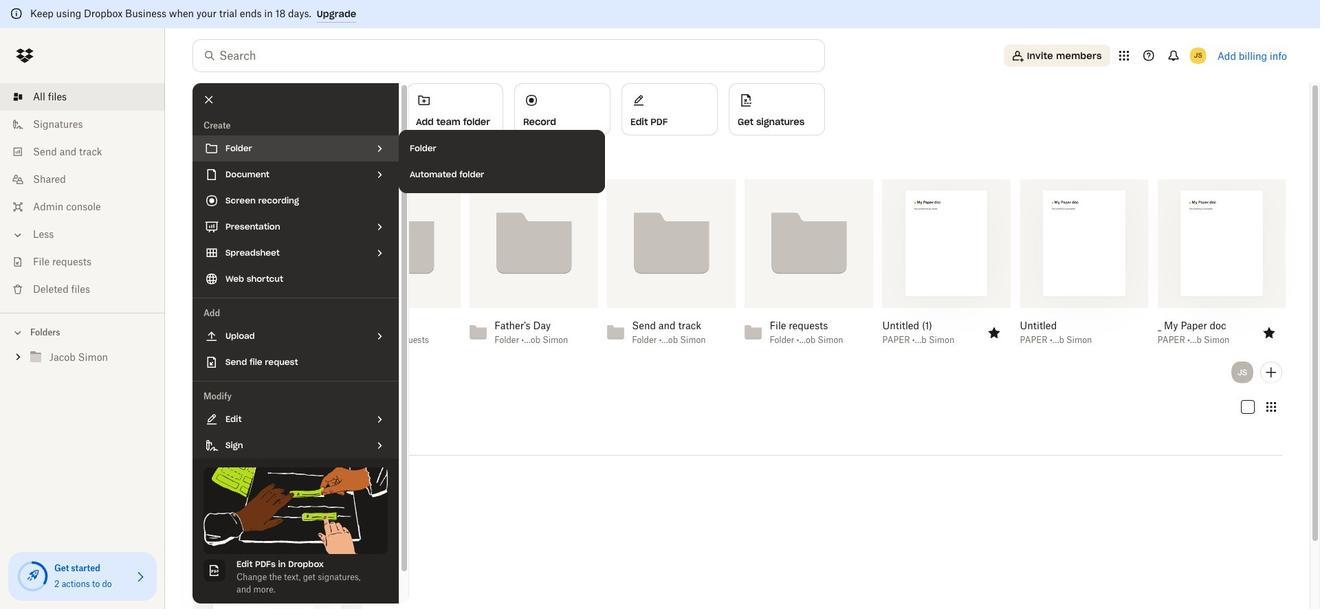 Task type: describe. For each thing, give the bounding box(es) containing it.
team member folder, jacob simon row
[[193, 469, 362, 609]]



Task type: vqa. For each thing, say whether or not it's contained in the screenshot.
november 2023
no



Task type: locate. For each thing, give the bounding box(es) containing it.
alert
[[0, 0, 1320, 28]]

menu item
[[193, 135, 399, 162], [193, 162, 399, 188], [193, 188, 399, 214], [193, 214, 399, 240], [193, 240, 399, 266], [193, 266, 399, 292], [193, 323, 399, 349], [193, 349, 399, 375], [193, 406, 399, 433], [193, 433, 399, 459], [204, 554, 388, 609]]

less image
[[11, 228, 25, 242]]

list item
[[0, 83, 165, 111]]

close image
[[197, 88, 221, 111]]

menu
[[193, 83, 409, 609], [399, 130, 605, 193]]

add team members image
[[1263, 364, 1280, 381]]

list
[[0, 75, 165, 313]]

dropbox image
[[11, 42, 39, 69]]



